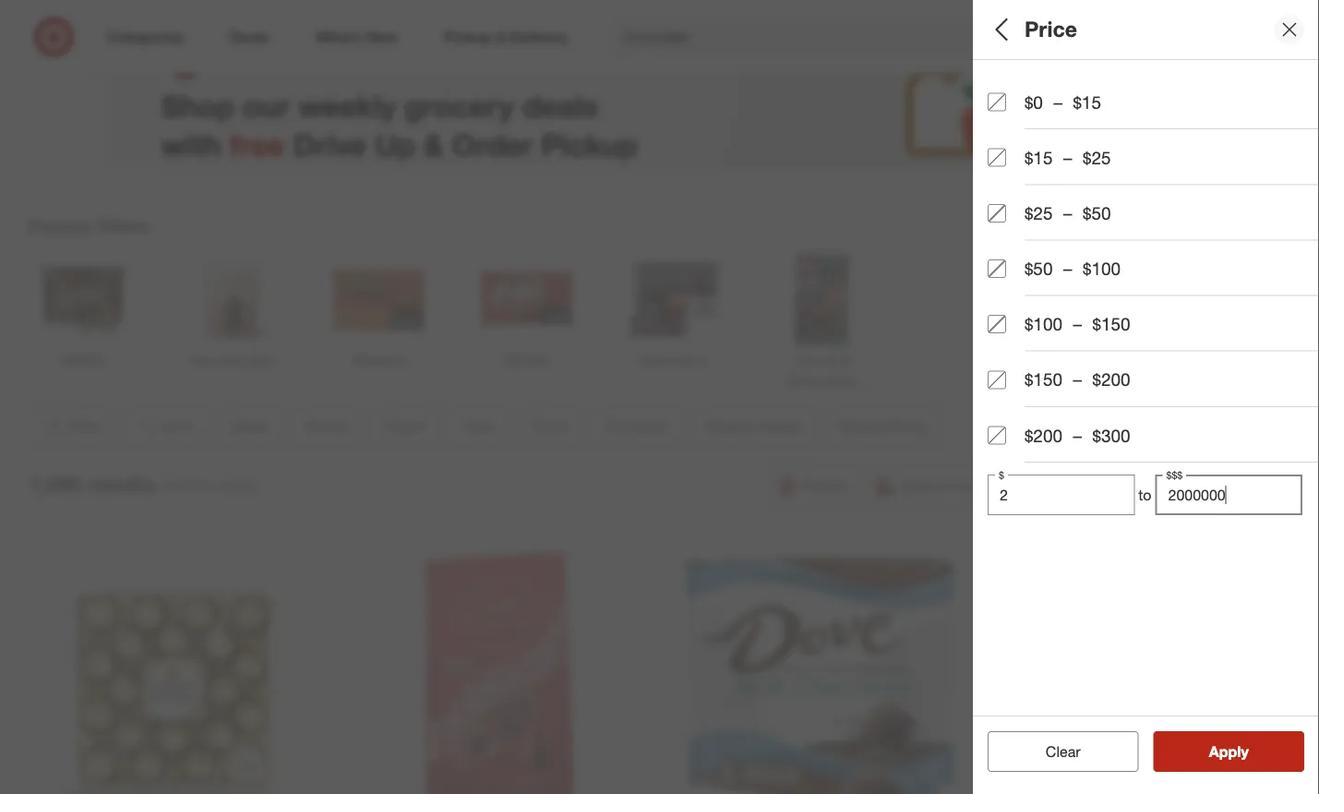 Task type: locate. For each thing, give the bounding box(es) containing it.
filters
[[98, 215, 149, 236]]

0 horizontal spatial $25
[[1025, 202, 1053, 224]]

$150  –  $200
[[1025, 369, 1131, 390]]

1,090
[[28, 471, 81, 497]]

clear all button
[[988, 731, 1139, 772]]

clear inside button
[[1046, 742, 1081, 760]]

$50 up filled
[[1025, 258, 1053, 279]]

1 vertical spatial $150
[[1025, 369, 1063, 390]]

price right all
[[1025, 16, 1077, 42]]

$15  –  $25
[[1025, 147, 1111, 168]]

$200  –  $300 checkbox
[[988, 426, 1006, 444]]

price
[[1025, 16, 1077, 42], [988, 338, 1031, 359]]

1 vertical spatial &
[[1093, 226, 1101, 242]]

0 vertical spatial &
[[423, 126, 444, 162]]

bars
[[1176, 290, 1203, 306]]

brownie;
[[988, 226, 1039, 242]]

$100 down filled
[[1025, 314, 1063, 335]]

1 horizontal spatial $15
[[1073, 91, 1101, 113]]

butter;
[[1195, 226, 1234, 242]]

$100 up chocolates;
[[1083, 258, 1121, 279]]

popular filters
[[28, 215, 149, 236]]

$100  –  $150
[[1025, 314, 1131, 335]]

$50  –  $100 checkbox
[[988, 259, 1006, 278]]

$150
[[1093, 314, 1131, 335], [1025, 369, 1063, 390]]

0 horizontal spatial results
[[87, 471, 156, 497]]

filters
[[1019, 16, 1077, 42]]

4
[[1275, 19, 1280, 30]]

$50
[[1083, 202, 1111, 224], [1025, 258, 1053, 279]]

price inside button
[[988, 338, 1031, 359]]

our
[[243, 87, 290, 123]]

$200
[[1093, 369, 1131, 390], [1025, 425, 1063, 446]]

dietary needs
[[988, 467, 1107, 488]]

0 vertical spatial $100
[[1083, 258, 1121, 279]]

&
[[423, 126, 444, 162], [1093, 226, 1101, 242]]

0 horizontal spatial $50
[[1025, 258, 1053, 279]]

0 vertical spatial $200
[[1093, 369, 1131, 390]]

brand 3 musketeers; crunch; ghirardelli; kit kat; kinder; lindt; t
[[988, 137, 1319, 177]]

price dialog
[[973, 0, 1319, 794]]

deals
[[988, 79, 1035, 100]]

needs
[[1054, 467, 1107, 488]]

1 horizontal spatial $25
[[1083, 147, 1111, 168]]

1 vertical spatial $50
[[1025, 258, 1053, 279]]

What can we help you find? suggestions appear below search field
[[613, 17, 1072, 57]]

brand
[[988, 137, 1038, 158]]

1 clear from the left
[[1037, 742, 1072, 760]]

1 horizontal spatial $200
[[1093, 369, 1131, 390]]

pickup
[[541, 126, 638, 162]]

ghirardelli;
[[1123, 161, 1185, 177]]

peanut
[[1151, 226, 1191, 242]]

$150 down chocolates;
[[1093, 314, 1131, 335]]

clear all
[[1037, 742, 1090, 760]]

see results
[[1190, 742, 1268, 760]]

1 vertical spatial $25
[[1025, 202, 1053, 224]]

$100
[[1083, 258, 1121, 279], [1025, 314, 1063, 335]]

price inside dialog
[[1025, 16, 1077, 42]]

results for 1,090
[[87, 471, 156, 497]]

results
[[87, 471, 156, 497], [1221, 742, 1268, 760]]

0 horizontal spatial $15
[[1025, 147, 1053, 168]]

candy
[[1135, 290, 1173, 306]]

◎deals
[[161, 29, 317, 81]]

0 horizontal spatial &
[[423, 126, 444, 162]]

1 horizontal spatial $100
[[1083, 258, 1121, 279]]

0 vertical spatial price
[[1025, 16, 1077, 42]]

$50 up cream; in the right of the page
[[1083, 202, 1111, 224]]

$0
[[1025, 91, 1043, 113]]

1 vertical spatial $15
[[1025, 147, 1053, 168]]

kinder;
[[1234, 161, 1276, 177]]

$25  –  $50 checkbox
[[988, 204, 1006, 222]]

$100  –  $150 checkbox
[[988, 315, 1006, 333]]

results left for
[[87, 471, 156, 497]]

2 clear from the left
[[1046, 742, 1081, 760]]

popular
[[28, 215, 93, 236]]

$15 right $0
[[1073, 91, 1101, 113]]

shop
[[161, 87, 234, 123]]

filled
[[1028, 290, 1059, 306]]

$150 up occasion on the bottom of page
[[1025, 369, 1063, 390]]

"chocolate"
[[185, 477, 261, 495]]

$25
[[1083, 147, 1111, 168], [1025, 202, 1053, 224]]

$25 left ghirardelli;
[[1083, 147, 1111, 168]]

$15
[[1073, 91, 1101, 113], [1025, 147, 1053, 168]]

1 vertical spatial $100
[[1025, 314, 1063, 335]]

1 vertical spatial $200
[[1025, 425, 1063, 446]]

0 horizontal spatial $150
[[1025, 369, 1063, 390]]

1 horizontal spatial $50
[[1083, 202, 1111, 224]]

clear button
[[988, 731, 1139, 772]]

with
[[161, 126, 221, 162]]

results inside see results button
[[1221, 742, 1268, 760]]

1 vertical spatial results
[[1221, 742, 1268, 760]]

t
[[1316, 161, 1319, 177]]

1 vertical spatial price
[[988, 338, 1031, 359]]

price down $100  –  $150 checkbox
[[988, 338, 1031, 359]]

$15 right $15  –  $25 option
[[1025, 147, 1053, 168]]

1 horizontal spatial $150
[[1093, 314, 1131, 335]]

search button
[[1059, 17, 1104, 61]]

results right the see
[[1221, 742, 1268, 760]]

occasion
[[988, 402, 1067, 423]]

$25 up brownie; at the top of the page
[[1025, 202, 1053, 224]]

$25  –  $50
[[1025, 202, 1111, 224]]

& right the up
[[423, 126, 444, 162]]

1 horizontal spatial results
[[1221, 742, 1268, 760]]

crunch;
[[1073, 161, 1119, 177]]

clear
[[1037, 742, 1072, 760], [1046, 742, 1081, 760]]

$0  –  $15 checkbox
[[988, 93, 1006, 111]]

$200  –  $300
[[1025, 425, 1131, 446]]

musketeers;
[[999, 161, 1070, 177]]

1 horizontal spatial &
[[1093, 226, 1101, 242]]

0 vertical spatial results
[[87, 471, 156, 497]]

flavor brownie; cookies & cream; peanut butter; peppermint
[[988, 202, 1305, 242]]

None text field
[[988, 475, 1135, 515], [1155, 475, 1303, 515], [988, 475, 1135, 515], [1155, 475, 1303, 515]]

results for see
[[1221, 742, 1268, 760]]

0 vertical spatial $15
[[1073, 91, 1101, 113]]

order
[[452, 126, 533, 162]]

clear inside button
[[1037, 742, 1072, 760]]

search
[[1059, 30, 1104, 48]]

& left cream; in the right of the page
[[1093, 226, 1101, 242]]



Task type: vqa. For each thing, say whether or not it's contained in the screenshot.


Task type: describe. For each thing, give the bounding box(es) containing it.
deals button
[[988, 60, 1319, 125]]

clear for clear
[[1046, 742, 1081, 760]]

1,090 results for "chocolate"
[[28, 471, 261, 497]]

dietary needs button
[[988, 448, 1319, 512]]

$0  –  $15
[[1025, 91, 1101, 113]]

type barks; filled chocolates; candy bars
[[988, 266, 1203, 306]]

0 vertical spatial $50
[[1083, 202, 1111, 224]]

0 horizontal spatial $200
[[1025, 425, 1063, 446]]

kit
[[1188, 161, 1204, 177]]

type
[[988, 266, 1027, 288]]

◎deals shop our weekly grocery deals with free drive up & order pickup
[[161, 29, 638, 162]]

0 vertical spatial $25
[[1083, 147, 1111, 168]]

$50  –  $100
[[1025, 258, 1121, 279]]

4 link
[[1247, 17, 1288, 57]]

dietary
[[988, 467, 1049, 488]]

chocolates;
[[1062, 290, 1132, 306]]

weekly
[[298, 87, 396, 123]]

occasion button
[[988, 383, 1319, 448]]

kat;
[[1208, 161, 1231, 177]]

lindt;
[[1279, 161, 1312, 177]]

deals
[[522, 87, 598, 123]]

barks;
[[988, 290, 1025, 306]]

up
[[375, 126, 415, 162]]

& inside flavor brownie; cookies & cream; peanut butter; peppermint
[[1093, 226, 1101, 242]]

clear for clear all
[[1037, 742, 1072, 760]]

0 vertical spatial $150
[[1093, 314, 1131, 335]]

0 horizontal spatial $100
[[1025, 314, 1063, 335]]

see
[[1190, 742, 1216, 760]]

cookies
[[1042, 226, 1090, 242]]

$150  –  $200 checkbox
[[988, 370, 1006, 389]]

drive
[[293, 126, 367, 162]]

apply
[[1209, 742, 1249, 760]]

all
[[1076, 742, 1090, 760]]

see results button
[[1154, 731, 1305, 772]]

all filters dialog
[[973, 0, 1319, 794]]

cream;
[[1105, 226, 1147, 242]]

to
[[1139, 486, 1152, 504]]

all
[[988, 16, 1013, 42]]

for
[[163, 477, 181, 495]]

price button
[[988, 319, 1319, 383]]

grocery
[[404, 87, 514, 123]]

3
[[988, 161, 995, 177]]

all filters
[[988, 16, 1077, 42]]

flavor
[[988, 202, 1039, 223]]

& inside the "◎deals shop our weekly grocery deals with free drive up & order pickup"
[[423, 126, 444, 162]]

$300
[[1093, 425, 1131, 446]]

$15  –  $25 checkbox
[[988, 148, 1006, 167]]

free
[[229, 126, 285, 162]]

peppermint
[[1238, 226, 1305, 242]]

apply button
[[1154, 731, 1305, 772]]



